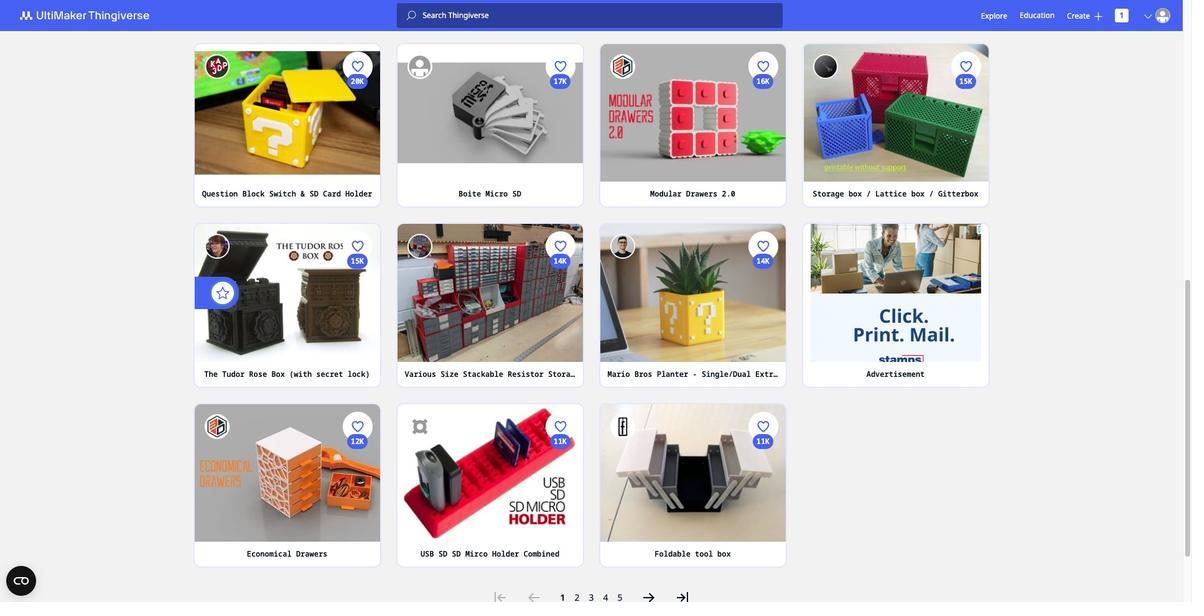 Task type: locate. For each thing, give the bounding box(es) containing it.
1 planter from the left
[[657, 369, 689, 380]]

holder right card
[[346, 189, 372, 199]]

box left [stackable
[[445, 9, 459, 19]]

0 vertical spatial drawers
[[686, 189, 718, 199]]

1 horizontal spatial /
[[930, 189, 934, 199]]

20k
[[351, 76, 364, 86], [960, 119, 973, 129], [351, 299, 364, 309]]

1 horizontal spatial the
[[644, 9, 657, 19]]

17k up 90
[[554, 479, 567, 490]]

23k
[[757, 119, 770, 129]]

avatar image for question block switch & sd card holder
[[204, 54, 229, 79]]

various
[[405, 369, 436, 380]]

2 / from the left
[[930, 189, 934, 199]]

& down the thumbnail representing resistor box [stackable & customizable]
[[513, 9, 517, 19]]

drawers for economical
[[296, 549, 328, 560]]

1 vertical spatial 20k
[[960, 119, 973, 129]]

avatar image for mario bros planter - single/dual extrusion minimal planter
[[610, 234, 635, 259]]

planter left -
[[657, 369, 689, 380]]

storage box / lattice box / gitterbox
[[813, 189, 979, 199]]

20k up 173
[[351, 299, 364, 309]]

2 vertical spatial 20k
[[351, 299, 364, 309]]

1 vertical spatial 17k
[[757, 299, 770, 309]]

size
[[441, 369, 459, 380]]

0 vertical spatial the
[[644, 9, 657, 19]]

thumbnail representing foldable tool box image
[[600, 405, 786, 542]]

0 horizontal spatial planter
[[657, 369, 689, 380]]

0 vertical spatial 20k
[[351, 76, 364, 86]]

0 horizontal spatial the
[[204, 369, 218, 380]]

economical drawers link
[[195, 542, 380, 567]]

460
[[554, 342, 567, 352]]

combined
[[524, 549, 560, 560]]

thumbnail representing boite micro sd image
[[397, 44, 583, 182]]

1 horizontal spatial &
[[513, 9, 517, 19]]

modular
[[651, 189, 682, 199]]

0 vertical spatial resistor
[[405, 9, 441, 19]]

1 horizontal spatial drawers
[[686, 189, 718, 199]]

11k
[[554, 436, 567, 447], [757, 436, 770, 447]]

(with
[[290, 369, 312, 380]]

1 horizontal spatial 16k
[[757, 76, 770, 86]]

0 horizontal spatial &
[[301, 189, 305, 199]]

0 vertical spatial 15k
[[960, 76, 973, 86]]

avatar image for economical drawers
[[204, 414, 229, 439]]

0 vertical spatial &
[[513, 9, 517, 19]]

2 vertical spatial 17k
[[554, 479, 567, 490]]

rose
[[249, 369, 267, 380]]

/ left lattice
[[867, 189, 871, 199]]

box left mario on the right of page
[[584, 369, 598, 380]]

1 horizontal spatial 15k
[[960, 76, 973, 86]]

thumbnail representing resistor box [stackable & customizable] image
[[397, 0, 583, 2]]

11k for 14k
[[757, 436, 770, 447]]

24k
[[554, 299, 567, 309]]

0 horizontal spatial storage
[[548, 369, 580, 380]]

1 horizontal spatial holder
[[492, 549, 519, 560]]

54
[[759, 522, 768, 532]]

& for customizable]
[[513, 9, 517, 19]]

18
[[759, 342, 768, 352]]

the tudor rose box (with secret lock) link
[[195, 362, 380, 387]]

1 vertical spatial holder
[[492, 549, 519, 560]]

1 / from the left
[[867, 189, 871, 199]]

0 horizontal spatial holder
[[346, 189, 372, 199]]

[stackable
[[463, 9, 508, 19]]

usb sd sd mirco holder combined link
[[397, 542, 583, 567]]

create
[[1068, 10, 1091, 21]]

sd
[[310, 189, 319, 199], [513, 189, 522, 199], [439, 549, 448, 560], [452, 549, 461, 560]]

single/dual
[[702, 369, 751, 380]]

extrusion
[[756, 369, 796, 380]]

planter
[[657, 369, 689, 380], [836, 369, 868, 380]]

0 horizontal spatial 15k
[[351, 256, 364, 267]]

box down the thumbnail representing the ultimate box maker
[[702, 9, 716, 19]]

0 horizontal spatial drawers
[[296, 549, 328, 560]]

holder right mirco
[[492, 549, 519, 560]]

1 horizontal spatial storage
[[813, 189, 845, 199]]

box
[[445, 9, 459, 19], [272, 369, 285, 380], [584, 369, 598, 380]]

& for sd
[[301, 189, 305, 199]]

16k up "23k" at the right top of page
[[757, 76, 770, 86]]

holder
[[346, 189, 372, 199], [492, 549, 519, 560]]

1 horizontal spatial 11k
[[757, 436, 770, 447]]

resistor box [stackable & customizable]
[[405, 9, 580, 19]]

box left lattice
[[849, 189, 862, 199]]

1 link
[[1116, 9, 1129, 22]]

2 11k from the left
[[757, 436, 770, 447]]

0 vertical spatial 16k
[[757, 76, 770, 86]]

resistor
[[405, 9, 441, 19], [508, 369, 544, 380]]

1 vertical spatial &
[[301, 189, 305, 199]]

0 horizontal spatial 11k
[[554, 436, 567, 447]]

drawers left 2.0
[[686, 189, 718, 199]]

the for the tudor rose box (with secret lock)
[[204, 369, 218, 380]]

16k
[[757, 76, 770, 86], [351, 479, 364, 490]]

-
[[693, 369, 698, 380]]

2.0
[[722, 189, 736, 199]]

/ left the gitterbox
[[930, 189, 934, 199]]

thumbnail representing the ultimate box maker image
[[600, 0, 786, 2]]

drawers right economical
[[296, 549, 328, 560]]

avatar image
[[1156, 8, 1171, 23], [204, 54, 229, 79], [407, 54, 432, 79], [610, 54, 635, 79], [813, 54, 838, 79], [204, 234, 229, 259], [407, 234, 432, 259], [610, 234, 635, 259], [204, 414, 229, 439], [407, 414, 432, 439], [610, 414, 635, 439]]

1 vertical spatial drawers
[[296, 549, 328, 560]]

drawers
[[686, 189, 718, 199], [296, 549, 328, 560]]

thumbnail representing various size stackable resistor storage box image
[[397, 224, 583, 362]]

the left ultimate
[[644, 9, 657, 19]]

17k
[[554, 76, 567, 86], [757, 299, 770, 309], [554, 479, 567, 490]]

1 horizontal spatial planter
[[836, 369, 868, 380]]

/
[[867, 189, 871, 199], [930, 189, 934, 199]]

explore
[[982, 10, 1008, 21]]

the left tudor
[[204, 369, 218, 380]]

22k
[[554, 119, 567, 129]]

1 11k from the left
[[554, 436, 567, 447]]

box right tool
[[718, 549, 731, 560]]

20k up 28k
[[351, 76, 364, 86]]

Search Thingiverse text field
[[417, 11, 783, 21]]

1 vertical spatial resistor
[[508, 369, 544, 380]]

17k up 22k
[[554, 76, 567, 86]]

1 vertical spatial 16k
[[351, 479, 364, 490]]

plusicon image
[[1095, 12, 1103, 20]]

11k for 17k
[[554, 436, 567, 447]]

open widget image
[[6, 566, 36, 596]]

20k for 173
[[351, 299, 364, 309]]

the for the ultimate box maker
[[644, 9, 657, 19]]

tudor
[[222, 369, 245, 380]]

sd left mirco
[[452, 549, 461, 560]]

storage
[[813, 189, 845, 199], [548, 369, 580, 380]]

79
[[556, 161, 565, 172]]

0 horizontal spatial /
[[867, 189, 871, 199]]

0 horizontal spatial resistor
[[405, 9, 441, 19]]

16k down 12k
[[351, 479, 364, 490]]

41
[[353, 522, 362, 532]]

17k up 18
[[757, 299, 770, 309]]

the
[[644, 9, 657, 19], [204, 369, 218, 380]]

&
[[513, 9, 517, 19], [301, 189, 305, 199]]

thumbnail representing question block switch & sd card holder image
[[195, 44, 380, 182]]

0 vertical spatial storage
[[813, 189, 845, 199]]

0 vertical spatial holder
[[346, 189, 372, 199]]

20k up 291
[[960, 119, 973, 129]]

avatar image for foldable tool box
[[610, 414, 635, 439]]

0 horizontal spatial 16k
[[351, 479, 364, 490]]

1 vertical spatial 15k
[[351, 256, 364, 267]]

modular drawers 2.0 link
[[600, 182, 786, 207]]

sd right micro
[[513, 189, 522, 199]]

secret
[[316, 369, 343, 380]]

14k
[[554, 256, 567, 267], [757, 256, 770, 267], [757, 479, 770, 490]]

makerbot logo image
[[12, 8, 164, 23]]

question block switch & sd card holder
[[202, 189, 372, 199]]

the ultimate box maker
[[644, 9, 742, 19]]

& right the switch
[[301, 189, 305, 199]]

box
[[702, 9, 716, 19], [849, 189, 862, 199], [912, 189, 925, 199], [718, 549, 731, 560]]

sd right 'usb'
[[439, 549, 448, 560]]

15k
[[960, 76, 973, 86], [351, 256, 364, 267]]

15k for 173
[[351, 256, 364, 267]]

1 vertical spatial storage
[[548, 369, 580, 380]]

stackable
[[463, 369, 504, 380]]

thumbnail representing storage box / lattice box / gitterbox image
[[803, 44, 989, 182]]

1 vertical spatial the
[[204, 369, 218, 380]]

box right rose
[[272, 369, 285, 380]]

2 planter from the left
[[836, 369, 868, 380]]

search control image
[[407, 11, 417, 21]]

2 horizontal spatial box
[[584, 369, 598, 380]]

planter right minimal
[[836, 369, 868, 380]]



Task type: vqa. For each thing, say whether or not it's contained in the screenshot.
20K related to 173
yes



Task type: describe. For each thing, give the bounding box(es) containing it.
modular drawers 2.0
[[651, 189, 736, 199]]

education link
[[1020, 9, 1055, 22]]

thumbnail representing modular drawers 2.0 image
[[600, 44, 786, 182]]

education
[[1020, 10, 1055, 21]]

box right lattice
[[912, 189, 925, 199]]

create button
[[1068, 10, 1103, 21]]

switch
[[269, 189, 296, 199]]

advertisement element
[[811, 224, 998, 380]]

mario bros planter - single/dual extrusion minimal planter link
[[600, 362, 868, 387]]

card
[[323, 189, 341, 199]]

90
[[556, 522, 565, 532]]

the tudor rose box (with secret lock)
[[204, 369, 370, 380]]

economical
[[247, 549, 292, 560]]

drawers for modular
[[686, 189, 718, 199]]

mario
[[608, 369, 630, 380]]

boite micro sd
[[459, 189, 522, 199]]

17k for 11k
[[554, 479, 567, 490]]

15k for 291
[[960, 76, 973, 86]]

maker
[[720, 9, 742, 19]]

avatar image for storage box / lattice box / gitterbox
[[813, 54, 838, 79]]

mirco
[[466, 549, 488, 560]]

lattice
[[876, 189, 907, 199]]

28k
[[351, 119, 364, 129]]

173
[[351, 342, 364, 352]]

ultimate
[[662, 9, 698, 19]]

avatar image for usb sd sd mirco holder combined
[[407, 414, 432, 439]]

boite micro sd link
[[397, 182, 583, 207]]

boite
[[459, 189, 481, 199]]

various size stackable resistor storage box
[[405, 369, 598, 380]]

tool
[[695, 549, 713, 560]]

storage box / lattice box / gitterbox link
[[803, 182, 989, 207]]

113
[[351, 161, 364, 172]]

1 horizontal spatial box
[[445, 9, 459, 19]]

1 horizontal spatial resistor
[[508, 369, 544, 380]]

thumbnail representing usb sd sd mirco holder combined image
[[397, 405, 583, 542]]

sd left card
[[310, 189, 319, 199]]

14k for 24k
[[554, 256, 567, 267]]

14k for 17k
[[757, 256, 770, 267]]

mario bros planter - single/dual extrusion minimal planter
[[608, 369, 868, 380]]

bros
[[635, 369, 653, 380]]

foldable tool box
[[655, 549, 731, 560]]

customizable]
[[521, 9, 580, 19]]

usb sd sd mirco holder combined
[[421, 549, 560, 560]]

various size stackable resistor storage box link
[[397, 362, 598, 387]]

17k for 14k
[[757, 299, 770, 309]]

159
[[757, 161, 770, 172]]

0 vertical spatial 17k
[[554, 76, 567, 86]]

thumbnail representing the tudor rose box (with secret lock) image
[[195, 224, 380, 362]]

micro
[[486, 189, 508, 199]]

usb
[[421, 549, 434, 560]]

minimal
[[801, 369, 832, 380]]

advertisement
[[867, 369, 925, 380]]

12k
[[351, 436, 364, 447]]

explore button
[[982, 10, 1008, 21]]

question block switch & sd card holder link
[[195, 182, 380, 207]]

avatar image for boite micro sd
[[407, 54, 432, 79]]

the ultimate box maker link
[[600, 2, 786, 27]]

thumbnail representing mario bros planter - single/dual extrusion minimal planter image
[[600, 224, 786, 362]]

avatar image for modular drawers 2.0
[[610, 54, 635, 79]]

20k for 291
[[960, 119, 973, 129]]

block
[[242, 189, 265, 199]]

0 horizontal spatial box
[[272, 369, 285, 380]]

avatar image for various size stackable resistor storage box
[[407, 234, 432, 259]]

resistor box [stackable & customizable] link
[[397, 2, 583, 27]]

question
[[202, 189, 238, 199]]

gitterbox
[[939, 189, 979, 199]]

foldable
[[655, 549, 691, 560]]

economical drawers
[[247, 549, 328, 560]]

291
[[960, 161, 973, 172]]

thumbnail representing economical drawers image
[[195, 405, 380, 542]]

foldable tool box link
[[600, 542, 786, 567]]

1
[[1120, 10, 1125, 21]]

lock)
[[348, 369, 370, 380]]



